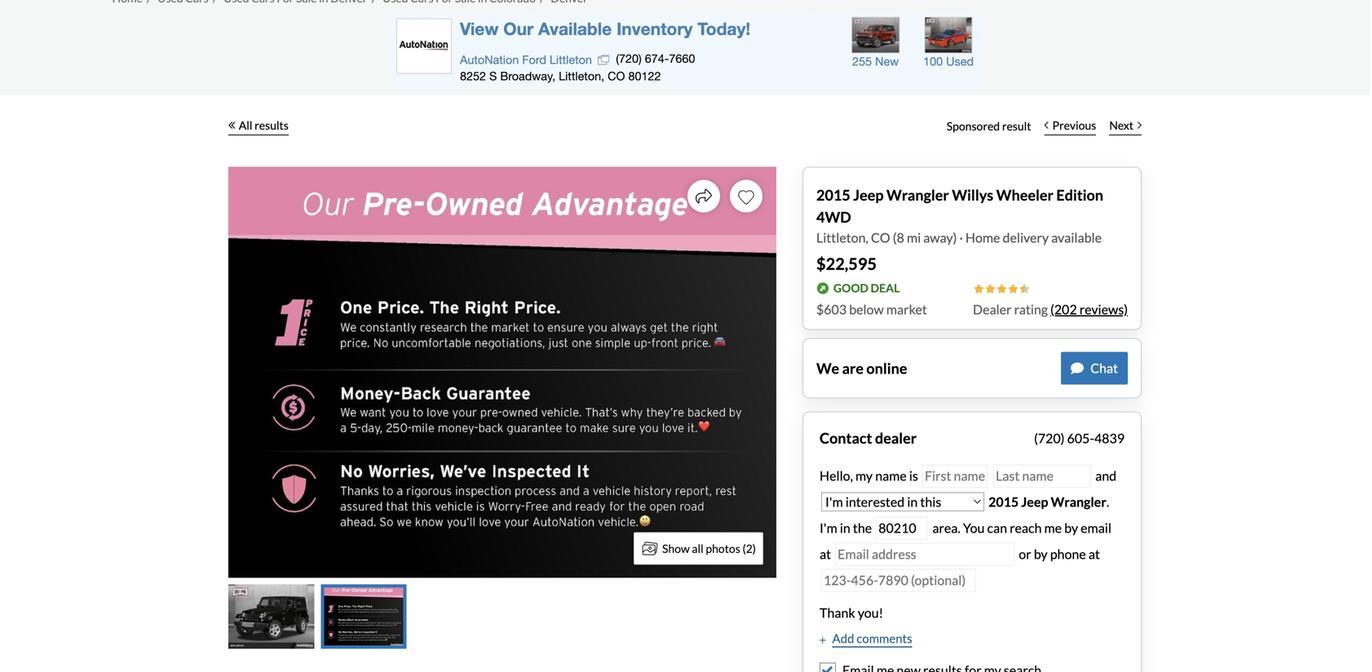 Task type: describe. For each thing, give the bounding box(es) containing it.
contact dealer
[[820, 429, 917, 447]]

you
[[963, 520, 985, 536]]

wheeler
[[997, 186, 1054, 204]]

thank you!
[[820, 605, 884, 621]]

area. you can reach me by email at
[[820, 520, 1112, 562]]

Phone (optional) telephone field
[[821, 569, 976, 592]]

(720) 605-4839
[[1034, 430, 1125, 446]]

previous link
[[1038, 108, 1103, 144]]

share image
[[696, 188, 712, 204]]

by inside area. you can reach me by email at
[[1065, 520, 1078, 536]]

view vehicle photo 1 image
[[228, 584, 314, 649]]

First name field
[[923, 465, 988, 488]]

good deal
[[834, 281, 900, 295]]

rating
[[1014, 301, 1048, 317]]

willys
[[952, 186, 994, 204]]

(8
[[893, 230, 905, 246]]

me
[[1045, 520, 1062, 536]]

(202
[[1051, 301, 1077, 317]]

wrangler for 2015 jeep wrangler
[[1051, 494, 1107, 510]]

show all photos (2) link
[[634, 532, 764, 565]]

contact
[[820, 429, 872, 447]]

2015 for 2015 jeep wrangler willys wheeler edition 4wd littleton, co (8 mi away) · home delivery available
[[817, 186, 851, 204]]

chevron double left image
[[228, 121, 236, 129]]

sponsored
[[947, 119, 1000, 133]]

result
[[1002, 119, 1031, 133]]

$22,595
[[817, 254, 877, 274]]

. i'm in the
[[820, 494, 1110, 536]]

add
[[832, 631, 854, 646]]

hello,
[[820, 468, 853, 484]]

chat button
[[1061, 352, 1128, 385]]

away)
[[924, 230, 957, 246]]

dealer rating (202 reviews)
[[973, 301, 1128, 317]]

results
[[255, 118, 289, 132]]

2015 jeep wrangler willys wheeler edition 4wd littleton, co (8 mi away) · home delivery available
[[817, 186, 1104, 246]]

jeep for 2015 jeep wrangler
[[1022, 494, 1049, 510]]

dealer
[[973, 301, 1012, 317]]

dealer
[[875, 429, 917, 447]]

good
[[834, 281, 869, 295]]

area.
[[933, 520, 961, 536]]

can
[[987, 520, 1007, 536]]

you!
[[858, 605, 884, 621]]

Email address email field
[[835, 543, 1015, 566]]

all
[[239, 118, 252, 132]]

next
[[1110, 118, 1134, 132]]

4wd
[[817, 208, 851, 226]]

chat
[[1091, 360, 1118, 376]]

comment image
[[1071, 362, 1084, 375]]

advertisement region
[[388, 13, 982, 87]]

Last name field
[[994, 465, 1091, 488]]

$603
[[817, 301, 847, 317]]

i'm
[[820, 520, 838, 536]]

previous
[[1053, 118, 1097, 132]]

delivery
[[1003, 230, 1049, 246]]

·
[[960, 230, 963, 246]]

vehicle full photo image
[[228, 167, 777, 578]]

(720)
[[1034, 430, 1065, 446]]



Task type: locate. For each thing, give the bounding box(es) containing it.
chevron right image
[[1138, 121, 1142, 129]]

0 vertical spatial by
[[1065, 520, 1078, 536]]

sponsored result
[[947, 119, 1031, 133]]

jeep for 2015 jeep wrangler willys wheeler edition 4wd littleton, co (8 mi away) · home delivery available
[[853, 186, 884, 204]]

1 horizontal spatial at
[[1089, 546, 1100, 562]]

littleton,
[[817, 230, 869, 246]]

online
[[867, 359, 908, 377]]

0 vertical spatial wrangler
[[887, 186, 949, 204]]

jeep up the co
[[853, 186, 884, 204]]

below
[[849, 301, 884, 317]]

add comments
[[832, 631, 913, 646]]

wrangler up email
[[1051, 494, 1107, 510]]

show
[[662, 542, 690, 556]]

wrangler up mi
[[887, 186, 949, 204]]

market
[[887, 301, 927, 317]]

or by phone at
[[1019, 546, 1100, 562]]

all
[[692, 542, 704, 556]]

photos
[[706, 542, 741, 556]]

jeep
[[853, 186, 884, 204], [1022, 494, 1049, 510]]

wrangler
[[887, 186, 949, 204], [1051, 494, 1107, 510]]

2015 up can
[[989, 494, 1019, 510]]

view vehicle photo 2 image
[[321, 584, 407, 649]]

1 horizontal spatial jeep
[[1022, 494, 1049, 510]]

2015 up 4wd
[[817, 186, 851, 204]]

by
[[1065, 520, 1078, 536], [1034, 546, 1048, 562]]

0 horizontal spatial by
[[1034, 546, 1048, 562]]

at right phone
[[1089, 546, 1100, 562]]

is
[[909, 468, 918, 484]]

1 horizontal spatial wrangler
[[1051, 494, 1107, 510]]

1 vertical spatial by
[[1034, 546, 1048, 562]]

1 horizontal spatial by
[[1065, 520, 1078, 536]]

thank
[[820, 605, 855, 621]]

4839
[[1095, 430, 1125, 446]]

plus image
[[820, 636, 826, 644]]

Zip code field
[[876, 517, 929, 540]]

deal
[[871, 281, 900, 295]]

all results
[[239, 118, 289, 132]]

$603 below market
[[817, 301, 927, 317]]

available
[[1052, 230, 1102, 246]]

the
[[853, 520, 872, 536]]

jeep inside 2015 jeep wrangler willys wheeler edition 4wd littleton, co (8 mi away) · home delivery available
[[853, 186, 884, 204]]

0 horizontal spatial jeep
[[853, 186, 884, 204]]

reviews)
[[1080, 301, 1128, 317]]

by right or
[[1034, 546, 1048, 562]]

0 horizontal spatial at
[[820, 546, 831, 562]]

in
[[840, 520, 851, 536]]

chevron left image
[[1045, 121, 1049, 129]]

(202 reviews) button
[[1051, 300, 1128, 319]]

by right me at bottom
[[1065, 520, 1078, 536]]

email
[[1081, 520, 1112, 536]]

edition
[[1057, 186, 1104, 204]]

we
[[817, 359, 839, 377]]

1 at from the left
[[820, 546, 831, 562]]

.
[[1107, 494, 1110, 510]]

phone
[[1050, 546, 1086, 562]]

at
[[820, 546, 831, 562], [1089, 546, 1100, 562]]

0 vertical spatial 2015
[[817, 186, 851, 204]]

0 vertical spatial jeep
[[853, 186, 884, 204]]

hello, my name is
[[820, 468, 921, 484]]

605-
[[1067, 430, 1095, 446]]

or
[[1019, 546, 1032, 562]]

at inside area. you can reach me by email at
[[820, 546, 831, 562]]

add comments button
[[820, 629, 913, 648]]

jeep down last name field
[[1022, 494, 1049, 510]]

name
[[875, 468, 907, 484]]

next link
[[1103, 108, 1149, 144]]

and
[[1093, 468, 1117, 484]]

show all photos (2)
[[662, 542, 756, 556]]

reach
[[1010, 520, 1042, 536]]

0 horizontal spatial wrangler
[[887, 186, 949, 204]]

2 at from the left
[[1089, 546, 1100, 562]]

home
[[966, 230, 1000, 246]]

tab list
[[228, 584, 777, 649]]

wrangler for 2015 jeep wrangler willys wheeler edition 4wd littleton, co (8 mi away) · home delivery available
[[887, 186, 949, 204]]

(2)
[[743, 542, 756, 556]]

1 vertical spatial wrangler
[[1051, 494, 1107, 510]]

at down the 'i'm'
[[820, 546, 831, 562]]

mi
[[907, 230, 921, 246]]

all results link
[[228, 108, 289, 144]]

comments
[[857, 631, 913, 646]]

1 vertical spatial jeep
[[1022, 494, 1049, 510]]

2015
[[817, 186, 851, 204], [989, 494, 1019, 510]]

are
[[842, 359, 864, 377]]

my
[[856, 468, 873, 484]]

1 vertical spatial 2015
[[989, 494, 1019, 510]]

co
[[871, 230, 891, 246]]

we are online
[[817, 359, 908, 377]]

1 horizontal spatial 2015
[[989, 494, 1019, 510]]

0 horizontal spatial 2015
[[817, 186, 851, 204]]

2015 jeep wrangler
[[989, 494, 1107, 510]]

2015 for 2015 jeep wrangler
[[989, 494, 1019, 510]]

wrangler inside 2015 jeep wrangler willys wheeler edition 4wd littleton, co (8 mi away) · home delivery available
[[887, 186, 949, 204]]

2015 inside 2015 jeep wrangler willys wheeler edition 4wd littleton, co (8 mi away) · home delivery available
[[817, 186, 851, 204]]



Task type: vqa. For each thing, say whether or not it's contained in the screenshot.
All Results
yes



